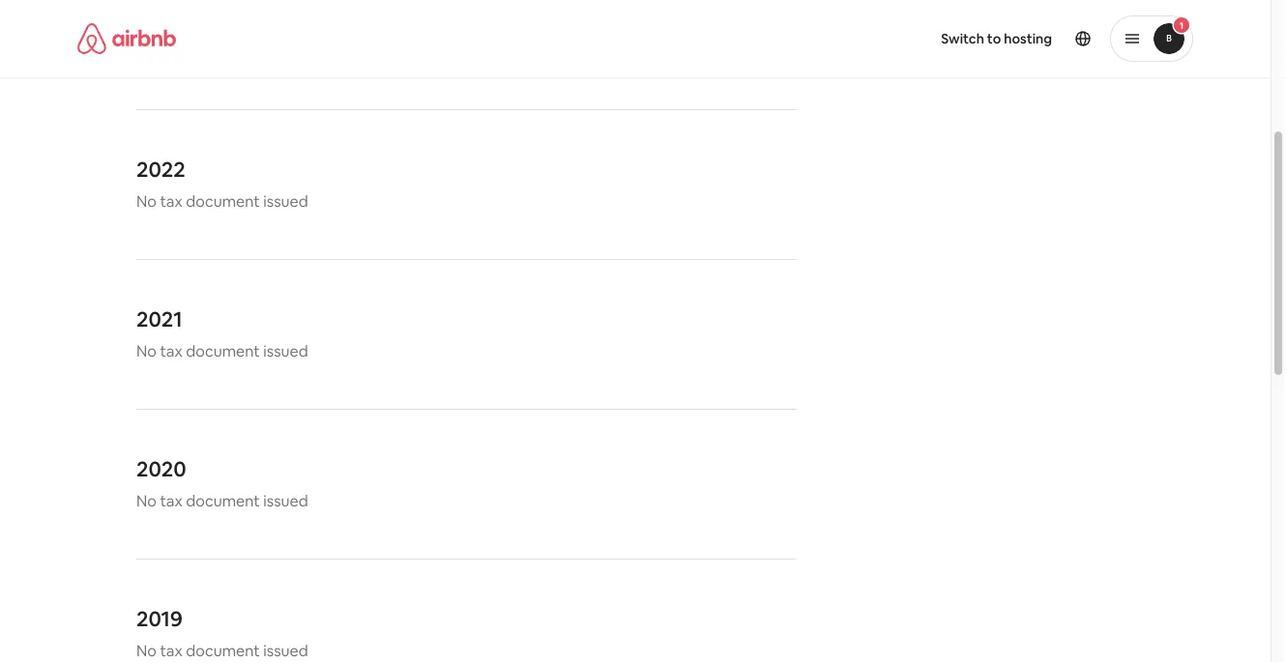Task type: describe. For each thing, give the bounding box(es) containing it.
tax for 2021
[[160, 341, 183, 361]]

issued for 2021
[[263, 341, 308, 361]]

to
[[988, 30, 1002, 47]]

document for 2020
[[186, 491, 260, 511]]

1
[[1180, 19, 1184, 31]]

using
[[293, 41, 331, 61]]

2020
[[136, 455, 186, 483]]

tax for 2022
[[160, 191, 183, 211]]

switch
[[942, 30, 985, 47]]

switch to hosting link
[[930, 18, 1064, 59]]

issued inside 2019 no tax document issued
[[263, 641, 308, 661]]

document for 2022
[[186, 191, 260, 211]]

can
[[166, 41, 192, 61]]

2019 no tax document issued
[[136, 605, 308, 661]]

tax for 2020
[[160, 491, 183, 511]]

no tax document issued for 2022
[[136, 191, 308, 211]]

you can also file taxes using detailed earnings info, available in the
[[136, 41, 602, 61]]

file
[[227, 41, 248, 61]]

issued for 2022
[[263, 191, 308, 211]]



Task type: locate. For each thing, give the bounding box(es) containing it.
document for 2021
[[186, 341, 260, 361]]

the
[[575, 41, 599, 61]]

2 tax from the top
[[160, 341, 183, 361]]

hosting
[[1004, 30, 1053, 47]]

3 no from the top
[[136, 491, 157, 511]]

tax down "2019"
[[160, 641, 183, 661]]

no inside 2019 no tax document issued
[[136, 641, 157, 661]]

3 document from the top
[[186, 491, 260, 511]]

tax inside 2019 no tax document issued
[[160, 641, 183, 661]]

tax
[[160, 191, 183, 211], [160, 341, 183, 361], [160, 491, 183, 511], [160, 641, 183, 661]]

document
[[186, 191, 260, 211], [186, 341, 260, 361], [186, 491, 260, 511], [186, 641, 260, 661]]

2 no from the top
[[136, 341, 157, 361]]

2021
[[136, 305, 183, 333]]

no for 2021
[[136, 341, 157, 361]]

no tax document issued
[[136, 191, 308, 211], [136, 341, 308, 361], [136, 491, 308, 511]]

1 button
[[1111, 15, 1194, 62]]

earnings
[[396, 41, 457, 61]]

no down 2022 at the top of page
[[136, 191, 157, 211]]

document inside 2019 no tax document issued
[[186, 641, 260, 661]]

2 vertical spatial no tax document issued
[[136, 491, 308, 511]]

2 document from the top
[[186, 341, 260, 361]]

1 document from the top
[[186, 191, 260, 211]]

switch to hosting
[[942, 30, 1053, 47]]

info,
[[461, 41, 491, 61]]

1 no tax document issued from the top
[[136, 191, 308, 211]]

no for 2022
[[136, 191, 157, 211]]

issued
[[263, 191, 308, 211], [263, 341, 308, 361], [263, 491, 308, 511], [263, 641, 308, 661]]

no tax document issued for 2020
[[136, 491, 308, 511]]

0 vertical spatial no tax document issued
[[136, 191, 308, 211]]

1 issued from the top
[[263, 191, 308, 211]]

no
[[136, 191, 157, 211], [136, 341, 157, 361], [136, 491, 157, 511], [136, 641, 157, 661]]

1 no from the top
[[136, 191, 157, 211]]

no tax document issued down 2021
[[136, 341, 308, 361]]

no tax document issued down 2020
[[136, 491, 308, 511]]

2019
[[136, 605, 183, 633]]

no down 2021
[[136, 341, 157, 361]]

1 tax from the top
[[160, 191, 183, 211]]

4 tax from the top
[[160, 641, 183, 661]]

taxes
[[252, 41, 290, 61]]

no down "2019"
[[136, 641, 157, 661]]

tax down 2022 at the top of page
[[160, 191, 183, 211]]

also
[[195, 41, 223, 61]]

tax down 2021
[[160, 341, 183, 361]]

profile element
[[659, 0, 1194, 77]]

4 document from the top
[[186, 641, 260, 661]]

no down 2020
[[136, 491, 157, 511]]

you
[[136, 41, 163, 61]]

issued for 2020
[[263, 491, 308, 511]]

no for 2020
[[136, 491, 157, 511]]

2 no tax document issued from the top
[[136, 341, 308, 361]]

3 issued from the top
[[263, 491, 308, 511]]

3 no tax document issued from the top
[[136, 491, 308, 511]]

no tax document issued for 2021
[[136, 341, 308, 361]]

1 vertical spatial no tax document issued
[[136, 341, 308, 361]]

2022
[[136, 155, 186, 183]]

4 issued from the top
[[263, 641, 308, 661]]

4 no from the top
[[136, 641, 157, 661]]

in
[[559, 41, 571, 61]]

3 tax from the top
[[160, 491, 183, 511]]

no tax document issued down 2022 at the top of page
[[136, 191, 308, 211]]

2 issued from the top
[[263, 341, 308, 361]]

detailed
[[335, 41, 393, 61]]

available
[[494, 41, 556, 61]]

tax down 2020
[[160, 491, 183, 511]]



Task type: vqa. For each thing, say whether or not it's contained in the screenshot.
liability
no



